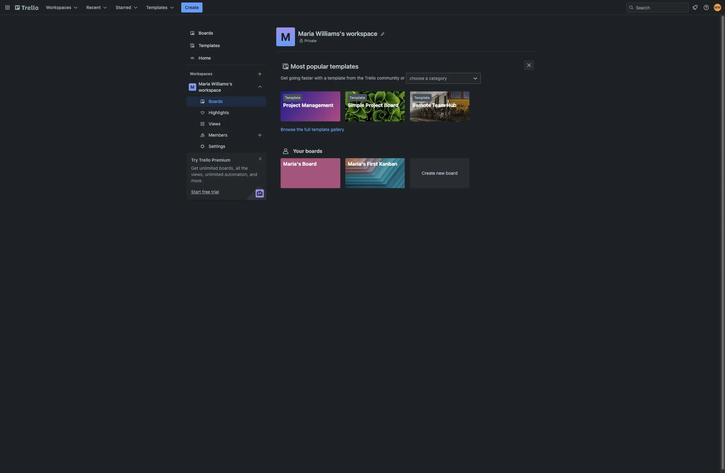 Task type: describe. For each thing, give the bounding box(es) containing it.
trello inside try trello premium get unlimited boards, all the views, unlimited automation, and more.
[[199, 158, 211, 163]]

maria inside maria williams's workspace
[[199, 81, 210, 87]]

free
[[202, 189, 210, 195]]

private
[[304, 38, 317, 43]]

community
[[377, 75, 399, 81]]

try
[[191, 158, 198, 163]]

templates inside dropdown button
[[146, 5, 168, 10]]

0 vertical spatial workspace
[[346, 30, 377, 37]]

template simple project board
[[348, 96, 399, 108]]

browse the full template gallery link
[[281, 127, 344, 132]]

popular
[[307, 63, 328, 70]]

0 vertical spatial unlimited
[[200, 166, 218, 171]]

faster
[[302, 75, 313, 81]]

Search field
[[634, 3, 689, 12]]

highlights link
[[186, 108, 266, 118]]

boards,
[[219, 166, 235, 171]]

boards
[[305, 149, 322, 154]]

maria williams (mariawilliams94) image
[[714, 4, 721, 11]]

1 vertical spatial workspaces
[[190, 72, 213, 76]]

browse
[[281, 127, 296, 132]]

create for create new board
[[422, 171, 435, 176]]

1 horizontal spatial maria
[[298, 30, 314, 37]]

start free trial button
[[191, 189, 219, 195]]

all
[[236, 166, 240, 171]]

maria's for maria's board
[[283, 161, 301, 167]]

automation,
[[225, 172, 249, 177]]

0 vertical spatial template
[[328, 75, 345, 81]]

home image
[[189, 54, 196, 62]]

create for create
[[185, 5, 199, 10]]

settings
[[209, 144, 225, 149]]

hub
[[447, 103, 457, 108]]

template project management
[[283, 96, 333, 108]]

members
[[209, 133, 228, 138]]

views
[[209, 121, 221, 127]]

1 vertical spatial template
[[312, 127, 329, 132]]

back to home image
[[15, 3, 38, 13]]

browse the full template gallery
[[281, 127, 344, 132]]

get inside try trello premium get unlimited boards, all the views, unlimited automation, and more.
[[191, 166, 199, 171]]

board image
[[189, 29, 196, 37]]

create button
[[181, 3, 203, 13]]

search image
[[629, 5, 634, 10]]

recent
[[86, 5, 101, 10]]

starred button
[[112, 3, 141, 13]]

get going faster with a template from the trello community or
[[281, 75, 406, 81]]

the for try trello premium get unlimited boards, all the views, unlimited automation, and more.
[[241, 166, 248, 171]]

0 horizontal spatial m
[[191, 84, 195, 90]]

team
[[432, 103, 445, 108]]

1 boards link from the top
[[186, 28, 266, 39]]

1 vertical spatial unlimited
[[205, 172, 224, 177]]

the for get going faster with a template from the trello community or
[[357, 75, 364, 81]]

m button
[[276, 28, 295, 46]]

0 vertical spatial trello
[[365, 75, 376, 81]]

board inside template simple project board
[[384, 103, 399, 108]]

1 horizontal spatial williams's
[[316, 30, 345, 37]]

try trello premium get unlimited boards, all the views, unlimited automation, and more.
[[191, 158, 257, 183]]

project inside template project management
[[283, 103, 301, 108]]

templates link
[[186, 40, 266, 51]]

simple
[[348, 103, 364, 108]]

full
[[304, 127, 311, 132]]

add image
[[256, 132, 264, 139]]

primary element
[[0, 0, 725, 15]]

starred
[[116, 5, 131, 10]]

0 horizontal spatial maria williams's workspace
[[199, 81, 232, 93]]



Task type: locate. For each thing, give the bounding box(es) containing it.
0 vertical spatial boards link
[[186, 28, 266, 39]]

template board image
[[189, 42, 196, 49]]

new
[[436, 171, 445, 176]]

1 horizontal spatial templates
[[199, 43, 220, 48]]

2 project from the left
[[366, 103, 383, 108]]

1 horizontal spatial m
[[281, 30, 290, 43]]

template
[[328, 75, 345, 81], [312, 127, 329, 132]]

0 vertical spatial maria williams's workspace
[[298, 30, 377, 37]]

0 horizontal spatial a
[[324, 75, 326, 81]]

templates button
[[142, 3, 178, 13]]

0 vertical spatial templates
[[146, 5, 168, 10]]

m inside "button"
[[281, 30, 290, 43]]

get up views,
[[191, 166, 199, 171]]

maria's first kanban
[[348, 161, 397, 167]]

workspace
[[346, 30, 377, 37], [199, 88, 221, 93]]

1 horizontal spatial create
[[422, 171, 435, 176]]

start
[[191, 189, 201, 195]]

from
[[347, 75, 356, 81]]

1 horizontal spatial the
[[297, 127, 303, 132]]

trello left community
[[365, 75, 376, 81]]

0 horizontal spatial get
[[191, 166, 199, 171]]

project up browse
[[283, 103, 301, 108]]

templates right starred dropdown button
[[146, 5, 168, 10]]

settings link
[[186, 142, 266, 152]]

1 vertical spatial trello
[[199, 158, 211, 163]]

maria's
[[283, 161, 301, 167], [348, 161, 366, 167]]

0 notifications image
[[691, 4, 699, 11]]

2 boards link from the top
[[186, 97, 266, 107]]

0 horizontal spatial templates
[[146, 5, 168, 10]]

1 horizontal spatial trello
[[365, 75, 376, 81]]

maria williams's workspace
[[298, 30, 377, 37], [199, 81, 232, 93]]

highlights
[[209, 110, 229, 115]]

going
[[289, 75, 300, 81]]

0 vertical spatial workspaces
[[46, 5, 71, 10]]

maria's board
[[283, 161, 317, 167]]

m left the "private"
[[281, 30, 290, 43]]

create left new
[[422, 171, 435, 176]]

a
[[324, 75, 326, 81], [426, 76, 428, 81]]

create new board
[[422, 171, 458, 176]]

the left full
[[297, 127, 303, 132]]

0 horizontal spatial maria's
[[283, 161, 301, 167]]

your
[[293, 149, 304, 154]]

0 horizontal spatial maria
[[199, 81, 210, 87]]

first
[[367, 161, 378, 167]]

0 vertical spatial maria
[[298, 30, 314, 37]]

boards link up highlights link
[[186, 97, 266, 107]]

0 vertical spatial create
[[185, 5, 199, 10]]

or
[[401, 75, 405, 81]]

and
[[250, 172, 257, 177]]

project inside template simple project board
[[366, 103, 383, 108]]

board inside maria's board link
[[302, 161, 317, 167]]

williams's up the "private"
[[316, 30, 345, 37]]

template for simple
[[350, 96, 365, 100]]

project
[[283, 103, 301, 108], [366, 103, 383, 108]]

unlimited down boards,
[[205, 172, 224, 177]]

get
[[281, 75, 288, 81], [191, 166, 199, 171]]

members link
[[186, 130, 266, 140]]

with
[[314, 75, 323, 81]]

the inside try trello premium get unlimited boards, all the views, unlimited automation, and more.
[[241, 166, 248, 171]]

maria
[[298, 30, 314, 37], [199, 81, 210, 87]]

maria williams's workspace up the "private"
[[298, 30, 377, 37]]

your boards
[[293, 149, 322, 154]]

boards up highlights
[[209, 99, 223, 104]]

0 horizontal spatial workspace
[[199, 88, 221, 93]]

home link
[[186, 53, 266, 64]]

boards link up templates link on the top left
[[186, 28, 266, 39]]

unlimited up views,
[[200, 166, 218, 171]]

template inside template simple project board
[[350, 96, 365, 100]]

home
[[199, 55, 211, 61]]

maria up the "private"
[[298, 30, 314, 37]]

template up simple
[[350, 96, 365, 100]]

unlimited
[[200, 166, 218, 171], [205, 172, 224, 177]]

trello
[[365, 75, 376, 81], [199, 158, 211, 163]]

1 vertical spatial workspace
[[199, 88, 221, 93]]

template up remote
[[414, 96, 430, 100]]

0 vertical spatial williams's
[[316, 30, 345, 37]]

1 vertical spatial templates
[[199, 43, 220, 48]]

1 horizontal spatial get
[[281, 75, 288, 81]]

most popular templates
[[291, 63, 359, 70]]

1 vertical spatial maria williams's workspace
[[199, 81, 232, 93]]

0 horizontal spatial williams's
[[211, 81, 232, 87]]

maria's down your
[[283, 161, 301, 167]]

boards right board image
[[199, 30, 213, 36]]

1 horizontal spatial maria williams's workspace
[[298, 30, 377, 37]]

workspaces button
[[42, 3, 81, 13]]

workspaces
[[46, 5, 71, 10], [190, 72, 213, 76]]

boards
[[199, 30, 213, 36], [209, 99, 223, 104]]

m down home image
[[191, 84, 195, 90]]

maria's for maria's first kanban
[[348, 161, 366, 167]]

project right simple
[[366, 103, 383, 108]]

gallery
[[331, 127, 344, 132]]

template
[[285, 96, 300, 100], [350, 96, 365, 100], [414, 96, 430, 100]]

board
[[446, 171, 458, 176]]

1 horizontal spatial maria's
[[348, 161, 366, 167]]

board down your boards
[[302, 161, 317, 167]]

start free trial
[[191, 189, 219, 195]]

0 vertical spatial get
[[281, 75, 288, 81]]

board down community
[[384, 103, 399, 108]]

boards for 2nd boards link
[[209, 99, 223, 104]]

1 vertical spatial boards link
[[186, 97, 266, 107]]

m
[[281, 30, 290, 43], [191, 84, 195, 90]]

1 horizontal spatial workspace
[[346, 30, 377, 37]]

template down going
[[285, 96, 300, 100]]

1 vertical spatial get
[[191, 166, 199, 171]]

maria williams's workspace up highlights
[[199, 81, 232, 93]]

0 vertical spatial the
[[357, 75, 364, 81]]

1 vertical spatial williams's
[[211, 81, 232, 87]]

0 horizontal spatial template
[[285, 96, 300, 100]]

1 horizontal spatial board
[[384, 103, 399, 108]]

williams's
[[316, 30, 345, 37], [211, 81, 232, 87]]

1 maria's from the left
[[283, 161, 301, 167]]

1 vertical spatial the
[[297, 127, 303, 132]]

kanban
[[379, 161, 397, 167]]

boards link
[[186, 28, 266, 39], [186, 97, 266, 107]]

category
[[429, 76, 447, 81]]

choose
[[410, 76, 424, 81]]

0 horizontal spatial trello
[[199, 158, 211, 163]]

more.
[[191, 178, 203, 183]]

template inside template remote team hub
[[414, 96, 430, 100]]

1 project from the left
[[283, 103, 301, 108]]

template for project
[[285, 96, 300, 100]]

create up board image
[[185, 5, 199, 10]]

maria's left first
[[348, 161, 366, 167]]

the
[[357, 75, 364, 81], [297, 127, 303, 132], [241, 166, 248, 171]]

2 maria's from the left
[[348, 161, 366, 167]]

template inside template project management
[[285, 96, 300, 100]]

create
[[185, 5, 199, 10], [422, 171, 435, 176]]

1 template from the left
[[285, 96, 300, 100]]

a right with
[[324, 75, 326, 81]]

1 vertical spatial m
[[191, 84, 195, 90]]

workspace down primary element
[[346, 30, 377, 37]]

1 vertical spatial maria
[[199, 81, 210, 87]]

2 horizontal spatial the
[[357, 75, 364, 81]]

0 horizontal spatial the
[[241, 166, 248, 171]]

1 horizontal spatial project
[[366, 103, 383, 108]]

templates up home
[[199, 43, 220, 48]]

get left going
[[281, 75, 288, 81]]

trello right 'try' at top left
[[199, 158, 211, 163]]

0 vertical spatial m
[[281, 30, 290, 43]]

a right "choose"
[[426, 76, 428, 81]]

boards for first boards link from the top
[[199, 30, 213, 36]]

williams's down home "link"
[[211, 81, 232, 87]]

0 vertical spatial boards
[[199, 30, 213, 36]]

views link
[[186, 119, 266, 129]]

template for remote
[[414, 96, 430, 100]]

workspaces inside "popup button"
[[46, 5, 71, 10]]

1 horizontal spatial template
[[350, 96, 365, 100]]

0 horizontal spatial create
[[185, 5, 199, 10]]

choose a category
[[410, 76, 447, 81]]

2 vertical spatial the
[[241, 166, 248, 171]]

1 vertical spatial create
[[422, 171, 435, 176]]

1 horizontal spatial workspaces
[[190, 72, 213, 76]]

premium
[[212, 158, 231, 163]]

remote
[[412, 103, 431, 108]]

0 horizontal spatial board
[[302, 161, 317, 167]]

most
[[291, 63, 305, 70]]

recent button
[[83, 3, 111, 13]]

maria's board link
[[281, 159, 340, 189]]

2 template from the left
[[350, 96, 365, 100]]

0 horizontal spatial project
[[283, 103, 301, 108]]

the right from
[[357, 75, 364, 81]]

maria's first kanban link
[[345, 159, 405, 189]]

templates
[[330, 63, 359, 70]]

1 vertical spatial boards
[[209, 99, 223, 104]]

0 vertical spatial board
[[384, 103, 399, 108]]

trial
[[212, 189, 219, 195]]

1 vertical spatial board
[[302, 161, 317, 167]]

1 horizontal spatial a
[[426, 76, 428, 81]]

0 horizontal spatial workspaces
[[46, 5, 71, 10]]

create inside button
[[185, 5, 199, 10]]

maria down home
[[199, 81, 210, 87]]

templates
[[146, 5, 168, 10], [199, 43, 220, 48]]

template right full
[[312, 127, 329, 132]]

template remote team hub
[[412, 96, 457, 108]]

2 horizontal spatial template
[[414, 96, 430, 100]]

board
[[384, 103, 399, 108], [302, 161, 317, 167]]

open information menu image
[[703, 4, 710, 11]]

the right 'all' on the top of page
[[241, 166, 248, 171]]

create a workspace image
[[256, 70, 264, 78]]

management
[[302, 103, 333, 108]]

workspace up highlights
[[199, 88, 221, 93]]

template down the templates
[[328, 75, 345, 81]]

views,
[[191, 172, 204, 177]]

3 template from the left
[[414, 96, 430, 100]]



Task type: vqa. For each thing, say whether or not it's contained in the screenshot.
going
yes



